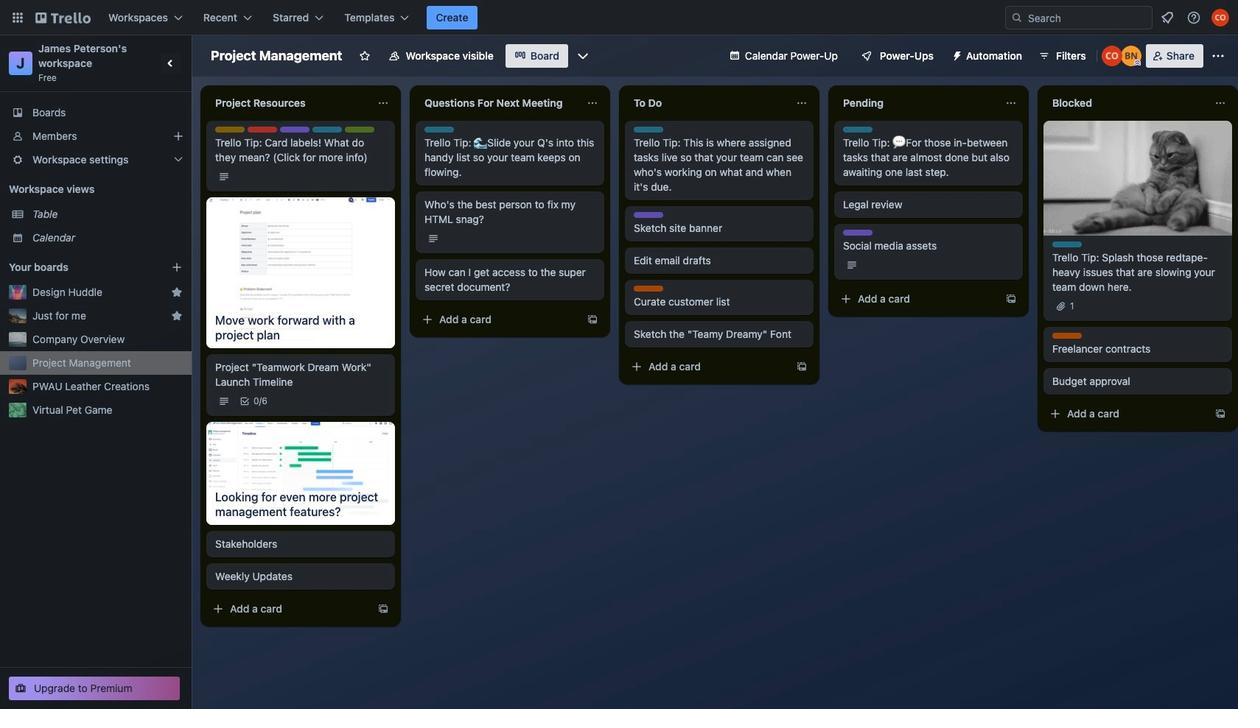 Task type: locate. For each thing, give the bounding box(es) containing it.
2 horizontal spatial color: purple, title: "design team" element
[[843, 230, 873, 236]]

your boards with 6 items element
[[9, 259, 149, 276]]

starred icon image
[[171, 287, 183, 298], [171, 310, 183, 322]]

christina overa (christinaovera) image
[[1212, 9, 1229, 27]]

add board image
[[171, 262, 183, 273]]

0 vertical spatial color: orange, title: "one more step" element
[[634, 286, 663, 292]]

1 horizontal spatial color: orange, title: "one more step" element
[[1052, 333, 1082, 339]]

primary element
[[0, 0, 1238, 35]]

0 notifications image
[[1159, 9, 1176, 27]]

color: yellow, title: "copy request" element
[[215, 127, 245, 133]]

show menu image
[[1211, 49, 1226, 63]]

christina overa (christinaovera) image
[[1102, 46, 1122, 66]]

1 vertical spatial color: orange, title: "one more step" element
[[1052, 333, 1082, 339]]

create from template… image
[[1005, 293, 1017, 305], [587, 314, 598, 326], [796, 361, 808, 373], [1215, 408, 1226, 420]]

None text field
[[416, 91, 581, 115]]

sm image
[[946, 44, 966, 65]]

0 vertical spatial color: purple, title: "design team" element
[[280, 127, 310, 133]]

Search field
[[1023, 7, 1152, 28]]

workspace navigation collapse icon image
[[161, 53, 181, 74]]

color: sky, title: "trello tip" element
[[312, 127, 342, 133], [424, 127, 454, 133], [634, 127, 663, 133], [843, 127, 873, 133], [1052, 242, 1082, 248]]

color: lime, title: "halp" element
[[345, 127, 374, 133]]

star or unstar board image
[[359, 50, 370, 62]]

None text field
[[206, 91, 371, 115], [625, 91, 790, 115], [834, 91, 999, 115], [1044, 91, 1209, 115], [206, 91, 371, 115], [625, 91, 790, 115], [834, 91, 999, 115], [1044, 91, 1209, 115]]

1 horizontal spatial color: purple, title: "design team" element
[[634, 212, 663, 218]]

1 vertical spatial starred icon image
[[171, 310, 183, 322]]

ben nelson (bennelson96) image
[[1121, 46, 1141, 66]]

color: purple, title: "design team" element
[[280, 127, 310, 133], [634, 212, 663, 218], [843, 230, 873, 236]]

color: orange, title: "one more step" element
[[634, 286, 663, 292], [1052, 333, 1082, 339]]

open information menu image
[[1187, 10, 1201, 25]]

0 vertical spatial starred icon image
[[171, 287, 183, 298]]



Task type: vqa. For each thing, say whether or not it's contained in the screenshot.
open information menu image on the right top of page
yes



Task type: describe. For each thing, give the bounding box(es) containing it.
Board name text field
[[203, 44, 350, 68]]

customize views image
[[576, 49, 590, 63]]

this member is an admin of this board. image
[[1134, 60, 1141, 66]]

2 starred icon image from the top
[[171, 310, 183, 322]]

create from template… image
[[377, 603, 389, 615]]

1 vertical spatial color: purple, title: "design team" element
[[634, 212, 663, 218]]

0 horizontal spatial color: orange, title: "one more step" element
[[634, 286, 663, 292]]

0 horizontal spatial color: purple, title: "design team" element
[[280, 127, 310, 133]]

2 vertical spatial color: purple, title: "design team" element
[[843, 230, 873, 236]]

1 starred icon image from the top
[[171, 287, 183, 298]]

color: red, title: "priority" element
[[248, 127, 277, 133]]

search image
[[1011, 12, 1023, 24]]

back to home image
[[35, 6, 91, 29]]



